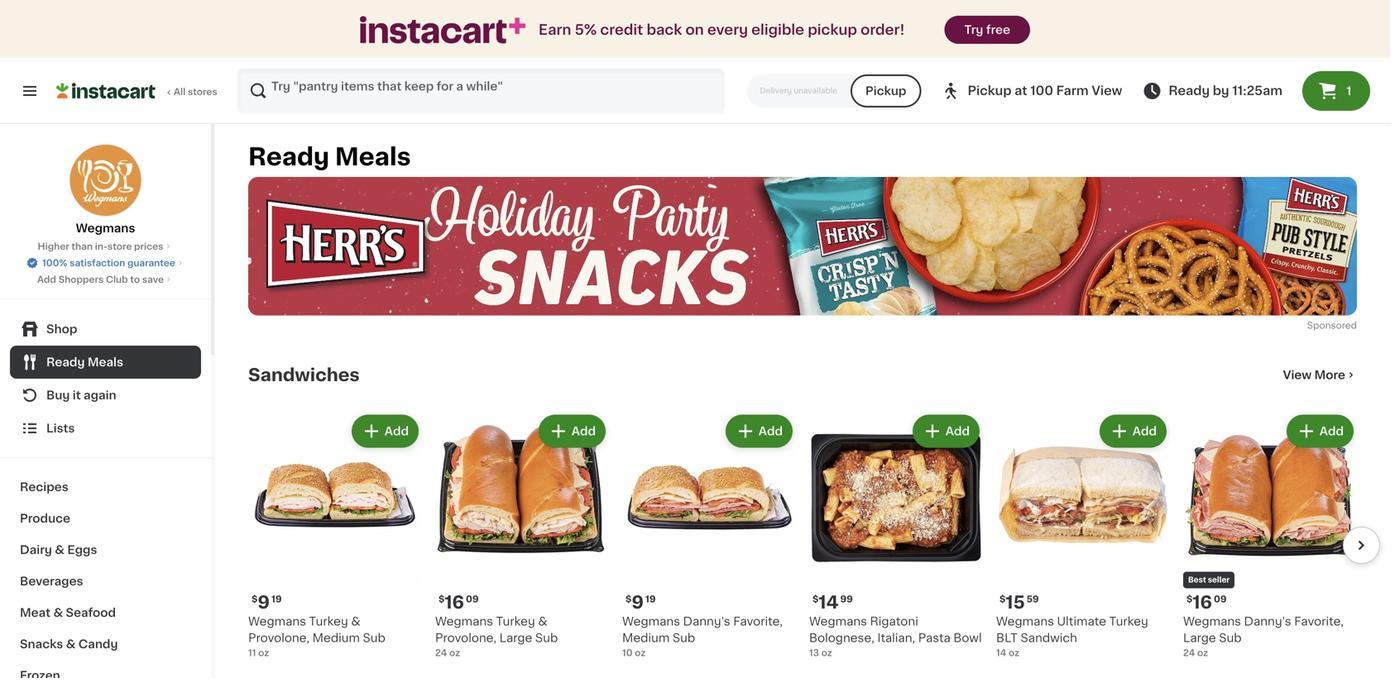 Task type: locate. For each thing, give the bounding box(es) containing it.
sub inside 'wegmans turkey & provolone, large sub 24 oz'
[[535, 633, 558, 644]]

$ 9 19 up the 10
[[626, 594, 656, 612]]

14
[[819, 594, 839, 612], [996, 649, 1006, 658]]

service type group
[[747, 74, 921, 108]]

seller
[[1208, 577, 1230, 584]]

sub
[[363, 633, 385, 644], [535, 633, 558, 644], [673, 633, 695, 644], [1219, 633, 1242, 644]]

6 oz from the left
[[1197, 649, 1208, 658]]

1 add button from the left
[[353, 417, 417, 446]]

1 9 from the left
[[258, 594, 270, 612]]

$ down best in the bottom of the page
[[1187, 595, 1193, 604]]

24
[[435, 649, 447, 658], [1183, 649, 1195, 658]]

1 horizontal spatial favorite,
[[1294, 616, 1344, 628]]

1 $ 16 09 from the left
[[439, 594, 479, 612]]

wegmans inside wegmans ultimate turkey blt sandwich 14 oz
[[996, 616, 1054, 628]]

sandwiches link
[[248, 365, 360, 385]]

1 horizontal spatial 14
[[996, 649, 1006, 658]]

16
[[445, 594, 464, 612], [1193, 594, 1212, 612]]

& for candy
[[66, 639, 76, 650]]

view
[[1092, 85, 1122, 97], [1283, 369, 1312, 381]]

danny's for 9
[[683, 616, 730, 628]]

1 large from the left
[[499, 633, 532, 644]]

0 vertical spatial ready meals
[[248, 145, 411, 169]]

add button for wegmans turkey & provolone, large sub
[[540, 417, 604, 446]]

wegmans for wegmans danny's favorite, large sub 24 oz
[[1183, 616, 1241, 628]]

meals inside dropdown button
[[88, 357, 123, 368]]

view right farm
[[1092, 85, 1122, 97]]

wegmans inside wegmans rigatoni bolognese, italian, pasta bowl 13 oz
[[809, 616, 867, 628]]

$ up the 10
[[626, 595, 632, 604]]

ready meals
[[248, 145, 411, 169], [46, 357, 123, 368]]

15
[[1006, 594, 1025, 612]]

ready
[[1169, 85, 1210, 97], [248, 145, 329, 169], [46, 357, 85, 368]]

lists link
[[10, 412, 201, 445]]

add
[[37, 275, 56, 284], [385, 426, 409, 437], [572, 426, 596, 437], [759, 426, 783, 437], [946, 426, 970, 437], [1133, 426, 1157, 437], [1320, 426, 1344, 437]]

14 down blt
[[996, 649, 1006, 658]]

than
[[71, 242, 93, 251]]

09 up 'wegmans turkey & provolone, large sub 24 oz'
[[466, 595, 479, 604]]

1 horizontal spatial large
[[1183, 633, 1216, 644]]

2 vertical spatial ready
[[46, 357, 85, 368]]

1 vertical spatial meals
[[88, 357, 123, 368]]

sub inside wegmans danny's favorite, large sub 24 oz
[[1219, 633, 1242, 644]]

wegmans
[[76, 223, 135, 234], [248, 616, 306, 628], [435, 616, 493, 628], [622, 616, 680, 628], [809, 616, 867, 628], [996, 616, 1054, 628], [1183, 616, 1241, 628]]

1 horizontal spatial 19
[[645, 595, 656, 604]]

16 down best in the bottom of the page
[[1193, 594, 1212, 612]]

5 add button from the left
[[1101, 417, 1165, 446]]

0 horizontal spatial turkey
[[309, 616, 348, 628]]

favorite, inside wegmans danny's favorite, large sub 24 oz
[[1294, 616, 1344, 628]]

$ 16 09 down 'best seller'
[[1187, 594, 1227, 612]]

0 vertical spatial meals
[[335, 145, 411, 169]]

3 product group from the left
[[622, 412, 796, 660]]

1 $ from the left
[[252, 595, 258, 604]]

2 sub from the left
[[535, 633, 558, 644]]

1 horizontal spatial 9
[[632, 594, 644, 612]]

0 horizontal spatial view
[[1092, 85, 1122, 97]]

14 left 99
[[819, 594, 839, 612]]

1 vertical spatial 14
[[996, 649, 1006, 658]]

2 19 from the left
[[645, 595, 656, 604]]

0 horizontal spatial 16
[[445, 594, 464, 612]]

provolone, inside wegmans turkey & provolone, medium sub 11 oz
[[248, 633, 310, 644]]

all
[[174, 87, 186, 96]]

0 vertical spatial 14
[[819, 594, 839, 612]]

Search field
[[238, 70, 724, 113]]

1 oz from the left
[[258, 649, 269, 658]]

0 horizontal spatial 19
[[271, 595, 282, 604]]

0 vertical spatial view
[[1092, 85, 1122, 97]]

pickup left at
[[968, 85, 1012, 97]]

guarantee
[[127, 259, 175, 268]]

4 add button from the left
[[914, 417, 978, 446]]

3 sub from the left
[[673, 633, 695, 644]]

1 24 from the left
[[435, 649, 447, 658]]

5 oz from the left
[[1009, 649, 1020, 658]]

$ for wegmans turkey & provolone, medium sub
[[252, 595, 258, 604]]

19 for wegmans turkey & provolone, medium sub
[[271, 595, 282, 604]]

sub inside wegmans danny's favorite, medium sub 10 oz
[[673, 633, 695, 644]]

1 horizontal spatial $ 16 09
[[1187, 594, 1227, 612]]

wegmans for wegmans danny's favorite, medium sub 10 oz
[[622, 616, 680, 628]]

2 oz from the left
[[449, 649, 460, 658]]

1 horizontal spatial provolone,
[[435, 633, 497, 644]]

4 sub from the left
[[1219, 633, 1242, 644]]

medium inside wegmans danny's favorite, medium sub 10 oz
[[622, 633, 670, 644]]

2 $ 9 19 from the left
[[626, 594, 656, 612]]

higher
[[38, 242, 69, 251]]

0 horizontal spatial ready meals
[[46, 357, 123, 368]]

provolone,
[[248, 633, 310, 644], [435, 633, 497, 644]]

1 horizontal spatial $ 9 19
[[626, 594, 656, 612]]

wegmans turkey & provolone, large sub 24 oz
[[435, 616, 558, 658]]

1 danny's from the left
[[683, 616, 730, 628]]

danny's inside wegmans danny's favorite, large sub 24 oz
[[1244, 616, 1291, 628]]

1 turkey from the left
[[309, 616, 348, 628]]

2 $ from the left
[[439, 595, 445, 604]]

6 $ from the left
[[1187, 595, 1193, 604]]

16 up 'wegmans turkey & provolone, large sub 24 oz'
[[445, 594, 464, 612]]

buy it again link
[[10, 379, 201, 412]]

add button for wegmans danny's favorite, medium sub
[[727, 417, 791, 446]]

1 horizontal spatial view
[[1283, 369, 1312, 381]]

wegmans inside wegmans danny's favorite, large sub 24 oz
[[1183, 616, 1241, 628]]

wegmans inside 'wegmans turkey & provolone, large sub 24 oz'
[[435, 616, 493, 628]]

6 add button from the left
[[1288, 417, 1352, 446]]

9
[[258, 594, 270, 612], [632, 594, 644, 612]]

medium
[[312, 633, 360, 644], [622, 633, 670, 644]]

0 horizontal spatial 09
[[466, 595, 479, 604]]

oz inside wegmans rigatoni bolognese, italian, pasta bowl 13 oz
[[821, 649, 832, 658]]

2 favorite, from the left
[[1294, 616, 1344, 628]]

24 inside wegmans danny's favorite, large sub 24 oz
[[1183, 649, 1195, 658]]

3 turkey from the left
[[1109, 616, 1148, 628]]

4 product group from the left
[[809, 412, 983, 660]]

danny's inside wegmans danny's favorite, medium sub 10 oz
[[683, 616, 730, 628]]

2 9 from the left
[[632, 594, 644, 612]]

pickup
[[968, 85, 1012, 97], [865, 85, 906, 97]]

2 provolone, from the left
[[435, 633, 497, 644]]

0 horizontal spatial $ 16 09
[[439, 594, 479, 612]]

0 horizontal spatial $ 9 19
[[252, 594, 282, 612]]

11
[[248, 649, 256, 658]]

wegmans inside wegmans danny's favorite, medium sub 10 oz
[[622, 616, 680, 628]]

2 danny's from the left
[[1244, 616, 1291, 628]]

add for wegmans danny's favorite, large sub
[[1320, 426, 1344, 437]]

4 oz from the left
[[821, 649, 832, 658]]

$ up 'wegmans turkey & provolone, large sub 24 oz'
[[439, 595, 445, 604]]

view inside popup button
[[1092, 85, 1122, 97]]

1 product group from the left
[[248, 412, 422, 660]]

wegmans inside wegmans turkey & provolone, medium sub 11 oz
[[248, 616, 306, 628]]

sandwich
[[1021, 633, 1077, 644]]

$ 9 19 up 11
[[252, 594, 282, 612]]

2 09 from the left
[[1214, 595, 1227, 604]]

&
[[55, 544, 65, 556], [53, 607, 63, 619], [351, 616, 360, 628], [538, 616, 547, 628], [66, 639, 76, 650]]

wegmans for wegmans
[[76, 223, 135, 234]]

1 09 from the left
[[466, 595, 479, 604]]

59
[[1027, 595, 1039, 604]]

& inside 'wegmans turkey & provolone, large sub 24 oz'
[[538, 616, 547, 628]]

1 16 from the left
[[445, 594, 464, 612]]

2 turkey from the left
[[496, 616, 535, 628]]

back
[[647, 23, 682, 37]]

ultimate
[[1057, 616, 1106, 628]]

$ for wegmans rigatoni bolognese, italian, pasta bowl
[[813, 595, 819, 604]]

2 add button from the left
[[540, 417, 604, 446]]

italian,
[[877, 633, 915, 644]]

0 horizontal spatial provolone,
[[248, 633, 310, 644]]

large
[[499, 633, 532, 644], [1183, 633, 1216, 644]]

1 provolone, from the left
[[248, 633, 310, 644]]

1 $ 9 19 from the left
[[252, 594, 282, 612]]

9 up the 10
[[632, 594, 644, 612]]

1 19 from the left
[[271, 595, 282, 604]]

2 $ 16 09 from the left
[[1187, 594, 1227, 612]]

4 $ from the left
[[813, 595, 819, 604]]

$ left 59
[[1000, 595, 1006, 604]]

1 vertical spatial ready meals
[[46, 357, 123, 368]]

instacart logo image
[[56, 81, 156, 101]]

shop
[[46, 324, 77, 335]]

by
[[1213, 85, 1229, 97]]

add shoppers club to save link
[[37, 273, 174, 286]]

favorite,
[[733, 616, 783, 628], [1294, 616, 1344, 628]]

$ for wegmans danny's favorite, medium sub
[[626, 595, 632, 604]]

1 horizontal spatial ready
[[248, 145, 329, 169]]

1 horizontal spatial ready meals
[[248, 145, 411, 169]]

1 horizontal spatial 24
[[1183, 649, 1195, 658]]

2 large from the left
[[1183, 633, 1216, 644]]

blt
[[996, 633, 1018, 644]]

bowl
[[954, 633, 982, 644]]

& inside wegmans turkey & provolone, medium sub 11 oz
[[351, 616, 360, 628]]

0 horizontal spatial large
[[499, 633, 532, 644]]

pickup inside pickup button
[[865, 85, 906, 97]]

$ left 99
[[813, 595, 819, 604]]

provolone, inside 'wegmans turkey & provolone, large sub 24 oz'
[[435, 633, 497, 644]]

19 up wegmans turkey & provolone, medium sub 11 oz
[[271, 595, 282, 604]]

09
[[466, 595, 479, 604], [1214, 595, 1227, 604]]

1 horizontal spatial medium
[[622, 633, 670, 644]]

19 up wegmans danny's favorite, medium sub 10 oz
[[645, 595, 656, 604]]

0 horizontal spatial ready
[[46, 357, 85, 368]]

1 vertical spatial view
[[1283, 369, 1312, 381]]

1 horizontal spatial danny's
[[1244, 616, 1291, 628]]

farm
[[1056, 85, 1089, 97]]

$ up 11
[[252, 595, 258, 604]]

$ inside $ 14 99
[[813, 595, 819, 604]]

$ 16 09
[[439, 594, 479, 612], [1187, 594, 1227, 612]]

turkey for 16
[[496, 616, 535, 628]]

100
[[1030, 85, 1053, 97]]

stores
[[188, 87, 217, 96]]

1 sub from the left
[[363, 633, 385, 644]]

candy
[[78, 639, 118, 650]]

3 oz from the left
[[635, 649, 646, 658]]

add button for wegmans rigatoni bolognese, italian, pasta bowl
[[914, 417, 978, 446]]

product group containing 14
[[809, 412, 983, 660]]

turkey inside wegmans turkey & provolone, medium sub 11 oz
[[309, 616, 348, 628]]

3 add button from the left
[[727, 417, 791, 446]]

2 horizontal spatial turkey
[[1109, 616, 1148, 628]]

& for eggs
[[55, 544, 65, 556]]

1 horizontal spatial 16
[[1193, 594, 1212, 612]]

oz
[[258, 649, 269, 658], [449, 649, 460, 658], [635, 649, 646, 658], [821, 649, 832, 658], [1009, 649, 1020, 658], [1197, 649, 1208, 658]]

product group containing 15
[[996, 412, 1170, 660]]

0 horizontal spatial medium
[[312, 633, 360, 644]]

24 inside 'wegmans turkey & provolone, large sub 24 oz'
[[435, 649, 447, 658]]

product group
[[248, 412, 422, 660], [435, 412, 609, 660], [622, 412, 796, 660], [809, 412, 983, 660], [996, 412, 1170, 660], [1183, 412, 1357, 660]]

prices
[[134, 242, 163, 251]]

$ inside $ 15 59
[[1000, 595, 1006, 604]]

wegmans for wegmans rigatoni bolognese, italian, pasta bowl 13 oz
[[809, 616, 867, 628]]

pickup inside pickup at 100 farm view popup button
[[968, 85, 1012, 97]]

2 product group from the left
[[435, 412, 609, 660]]

5 product group from the left
[[996, 412, 1170, 660]]

3 $ from the left
[[626, 595, 632, 604]]

5 $ from the left
[[1000, 595, 1006, 604]]

beverages
[[20, 576, 83, 588]]

0 horizontal spatial meals
[[88, 357, 123, 368]]

oz inside wegmans turkey & provolone, medium sub 11 oz
[[258, 649, 269, 658]]

favorite, inside wegmans danny's favorite, medium sub 10 oz
[[733, 616, 783, 628]]

1 horizontal spatial pickup
[[968, 85, 1012, 97]]

1 horizontal spatial 09
[[1214, 595, 1227, 604]]

19
[[271, 595, 282, 604], [645, 595, 656, 604]]

2 horizontal spatial ready
[[1169, 85, 1210, 97]]

0 horizontal spatial pickup
[[865, 85, 906, 97]]

2 medium from the left
[[622, 633, 670, 644]]

$ for wegmans ultimate turkey blt sandwich
[[1000, 595, 1006, 604]]

wegmans ultimate turkey blt sandwich 14 oz
[[996, 616, 1148, 658]]

bolognese,
[[809, 633, 874, 644]]

provolone, for 9
[[248, 633, 310, 644]]

add for wegmans ultimate turkey blt sandwich
[[1133, 426, 1157, 437]]

wegmans for wegmans ultimate turkey blt sandwich 14 oz
[[996, 616, 1054, 628]]

meals
[[335, 145, 411, 169], [88, 357, 123, 368]]

1 vertical spatial ready
[[248, 145, 329, 169]]

2 16 from the left
[[1193, 594, 1212, 612]]

100%
[[42, 259, 67, 268]]

ready inside dropdown button
[[46, 357, 85, 368]]

turkey inside wegmans ultimate turkey blt sandwich 14 oz
[[1109, 616, 1148, 628]]

provolone, for 16
[[435, 633, 497, 644]]

0 horizontal spatial 24
[[435, 649, 447, 658]]

add button for wegmans danny's favorite, large sub
[[1288, 417, 1352, 446]]

meat
[[20, 607, 51, 619]]

turkey
[[309, 616, 348, 628], [496, 616, 535, 628], [1109, 616, 1148, 628]]

1 horizontal spatial turkey
[[496, 616, 535, 628]]

wegmans danny's favorite, large sub 24 oz
[[1183, 616, 1344, 658]]

0 horizontal spatial danny's
[[683, 616, 730, 628]]

09 down seller
[[1214, 595, 1227, 604]]

None search field
[[237, 68, 725, 114]]

club
[[106, 275, 128, 284]]

9 for wegmans turkey & provolone, medium sub
[[258, 594, 270, 612]]

0 horizontal spatial 9
[[258, 594, 270, 612]]

0 horizontal spatial favorite,
[[733, 616, 783, 628]]

turkey inside 'wegmans turkey & provolone, large sub 24 oz'
[[496, 616, 535, 628]]

1 favorite, from the left
[[733, 616, 783, 628]]

1 medium from the left
[[312, 633, 360, 644]]

snacks & candy
[[20, 639, 118, 650]]

1 button
[[1302, 71, 1370, 111]]

free
[[986, 24, 1010, 36]]

$ 16 09 up 'wegmans turkey & provolone, large sub 24 oz'
[[439, 594, 479, 612]]

$ 9 19 for wegmans turkey & provolone, medium sub
[[252, 594, 282, 612]]

09 for danny's
[[1214, 595, 1227, 604]]

pickup down order!
[[865, 85, 906, 97]]

2 24 from the left
[[1183, 649, 1195, 658]]

9 up wegmans turkey & provolone, medium sub 11 oz
[[258, 594, 270, 612]]

add button
[[353, 417, 417, 446], [540, 417, 604, 446], [727, 417, 791, 446], [914, 417, 978, 446], [1101, 417, 1165, 446], [1288, 417, 1352, 446]]

0 vertical spatial ready
[[1169, 85, 1210, 97]]

view left "more" on the right of the page
[[1283, 369, 1312, 381]]

$
[[252, 595, 258, 604], [439, 595, 445, 604], [626, 595, 632, 604], [813, 595, 819, 604], [1000, 595, 1006, 604], [1187, 595, 1193, 604]]



Task type: vqa. For each thing, say whether or not it's contained in the screenshot.


Task type: describe. For each thing, give the bounding box(es) containing it.
rigatoni
[[870, 616, 918, 628]]

ready by 11:25am
[[1169, 85, 1283, 97]]

earn 5% credit back on every eligible pickup order!
[[539, 23, 905, 37]]

0 horizontal spatial 14
[[819, 594, 839, 612]]

instacart plus icon image
[[360, 16, 525, 44]]

ready by 11:25am link
[[1142, 81, 1283, 101]]

100% satisfaction guarantee button
[[26, 253, 185, 270]]

favorite, for 16
[[1294, 616, 1344, 628]]

13
[[809, 649, 819, 658]]

eligible
[[751, 23, 804, 37]]

best
[[1188, 577, 1206, 584]]

wegmans link
[[69, 144, 142, 237]]

99
[[840, 595, 853, 604]]

try free
[[964, 24, 1010, 36]]

lists
[[46, 423, 75, 434]]

10
[[622, 649, 633, 658]]

sandwiches
[[248, 367, 360, 384]]

large inside 'wegmans turkey & provolone, large sub 24 oz'
[[499, 633, 532, 644]]

more
[[1315, 369, 1345, 381]]

snacks
[[20, 639, 63, 650]]

$ 9 19 for wegmans danny's favorite, medium sub
[[626, 594, 656, 612]]

credit
[[600, 23, 643, 37]]

16 for wegmans danny's favorite, large sub
[[1193, 594, 1212, 612]]

oz inside wegmans danny's favorite, large sub 24 oz
[[1197, 649, 1208, 658]]

add inside add shoppers club to save link
[[37, 275, 56, 284]]

item carousel region
[[225, 405, 1380, 679]]

nsored
[[1325, 321, 1357, 330]]

sub inside wegmans turkey & provolone, medium sub 11 oz
[[363, 633, 385, 644]]

add button for wegmans turkey & provolone, medium sub
[[353, 417, 417, 446]]

oz inside wegmans ultimate turkey blt sandwich 14 oz
[[1009, 649, 1020, 658]]

ready meals inside dropdown button
[[46, 357, 123, 368]]

eggs
[[67, 544, 97, 556]]

view more
[[1283, 369, 1345, 381]]

pickup at 100 farm view button
[[941, 68, 1122, 114]]

shop link
[[10, 313, 201, 346]]

meat & seafood
[[20, 607, 116, 619]]

in-
[[95, 242, 108, 251]]

& for seafood
[[53, 607, 63, 619]]

$ for wegmans turkey & provolone, large sub
[[439, 595, 445, 604]]

14 inside wegmans ultimate turkey blt sandwich 14 oz
[[996, 649, 1006, 658]]

all stores link
[[56, 68, 218, 114]]

dairy & eggs
[[20, 544, 97, 556]]

try
[[964, 24, 983, 36]]

09 for turkey
[[466, 595, 479, 604]]

oz inside 'wegmans turkey & provolone, large sub 24 oz'
[[449, 649, 460, 658]]

medium inside wegmans turkey & provolone, medium sub 11 oz
[[312, 633, 360, 644]]

5%
[[575, 23, 597, 37]]

turkey for 9
[[309, 616, 348, 628]]

100% satisfaction guarantee
[[42, 259, 175, 268]]

dairy
[[20, 544, 52, 556]]

earn
[[539, 23, 571, 37]]

order!
[[861, 23, 905, 37]]

seafood
[[66, 607, 116, 619]]

wegmans for wegmans turkey & provolone, large sub 24 oz
[[435, 616, 493, 628]]

higher than in-store prices
[[38, 242, 163, 251]]

ready meals button
[[10, 346, 201, 379]]

pasta
[[918, 633, 951, 644]]

add for wegmans turkey & provolone, large sub
[[572, 426, 596, 437]]

add for wegmans danny's favorite, medium sub
[[759, 426, 783, 437]]

19 for wegmans danny's favorite, medium sub
[[645, 595, 656, 604]]

$ for wegmans danny's favorite, large sub
[[1187, 595, 1193, 604]]

produce
[[20, 513, 70, 525]]

every
[[707, 23, 748, 37]]

oz inside wegmans danny's favorite, medium sub 10 oz
[[635, 649, 646, 658]]

$ 16 09 for wegmans danny's favorite, large sub
[[1187, 594, 1227, 612]]

recipes
[[20, 482, 68, 493]]

pickup for pickup at 100 farm view
[[968, 85, 1012, 97]]

pickup for pickup
[[865, 85, 906, 97]]

recipes link
[[10, 472, 201, 503]]

pickup at 100 farm view
[[968, 85, 1122, 97]]

on
[[686, 23, 704, 37]]

1 horizontal spatial meals
[[335, 145, 411, 169]]

$ 16 09 for wegmans turkey & provolone, large sub
[[439, 594, 479, 612]]

store
[[108, 242, 132, 251]]

meat & seafood link
[[10, 597, 201, 629]]

9 for wegmans danny's favorite, medium sub
[[632, 594, 644, 612]]

• sponsored: remember herr's for you holiday party image
[[248, 177, 1357, 316]]

large inside wegmans danny's favorite, large sub 24 oz
[[1183, 633, 1216, 644]]

$ 15 59
[[1000, 594, 1039, 612]]

$ 14 99
[[813, 594, 853, 612]]

at
[[1015, 85, 1027, 97]]

11:25am
[[1232, 85, 1283, 97]]

wegmans danny's favorite, medium sub 10 oz
[[622, 616, 783, 658]]

satisfaction
[[70, 259, 125, 268]]

16 for wegmans turkey & provolone, large sub
[[445, 594, 464, 612]]

1
[[1347, 85, 1352, 97]]

wegmans turkey & provolone, medium sub 11 oz
[[248, 616, 385, 658]]

favorite, for 9
[[733, 616, 783, 628]]

add for wegmans rigatoni bolognese, italian, pasta bowl
[[946, 426, 970, 437]]

snacks & candy link
[[10, 629, 201, 660]]

to
[[130, 275, 140, 284]]

spo
[[1307, 321, 1325, 330]]

again
[[84, 390, 116, 401]]

beverages link
[[10, 566, 201, 597]]

danny's for 16
[[1244, 616, 1291, 628]]

wegmans for wegmans turkey & provolone, medium sub 11 oz
[[248, 616, 306, 628]]

produce link
[[10, 503, 201, 535]]

buy
[[46, 390, 70, 401]]

wegmans logo image
[[69, 144, 142, 217]]

dairy & eggs link
[[10, 535, 201, 566]]

ready meals link
[[10, 346, 201, 379]]

6 product group from the left
[[1183, 412, 1357, 660]]

buy it again
[[46, 390, 116, 401]]

add for wegmans turkey & provolone, medium sub
[[385, 426, 409, 437]]

pickup
[[808, 23, 857, 37]]

all stores
[[174, 87, 217, 96]]

view more link
[[1283, 367, 1357, 384]]

add button for wegmans ultimate turkey blt sandwich
[[1101, 417, 1165, 446]]

higher than in-store prices link
[[38, 240, 173, 253]]

shoppers
[[58, 275, 104, 284]]



